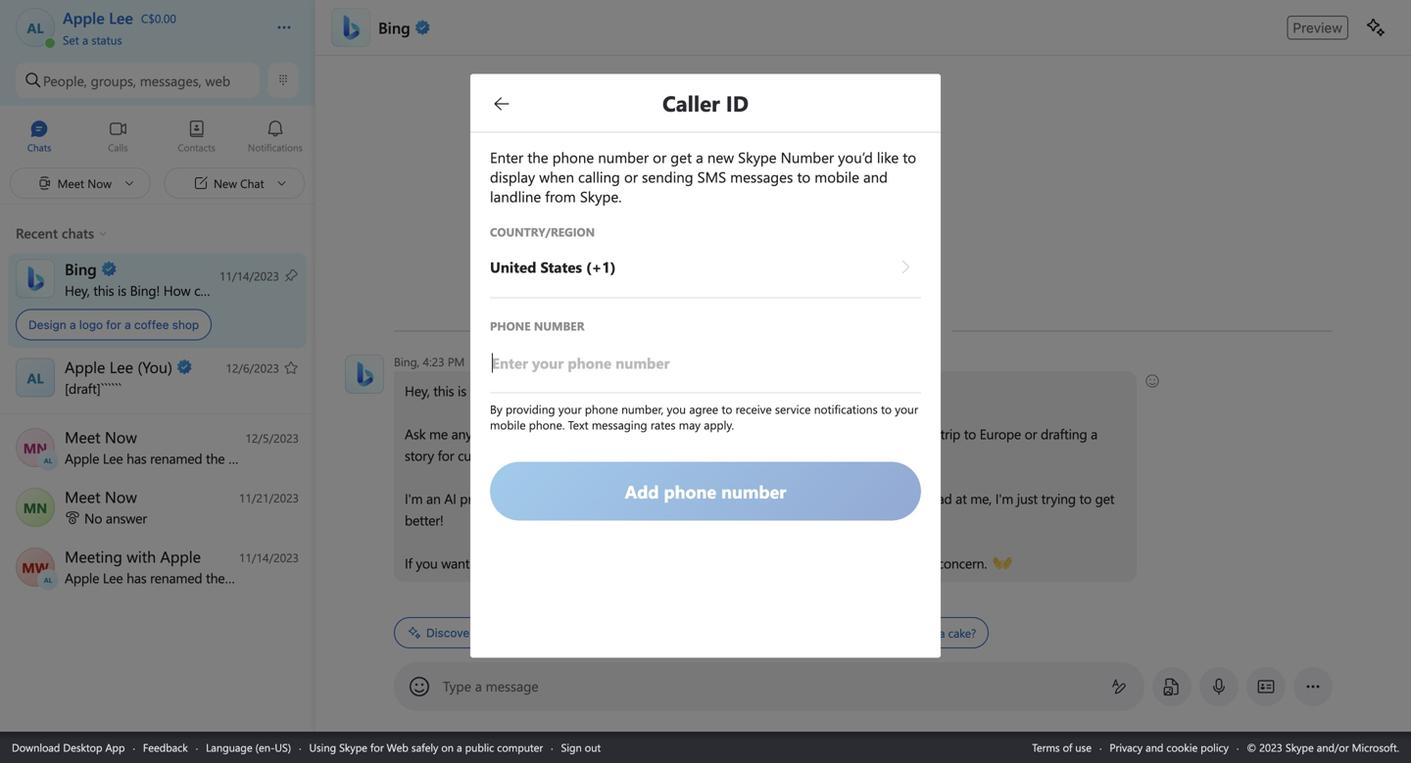 Task type: describe. For each thing, give the bounding box(es) containing it.
if
[[405, 554, 412, 572]]

computer
[[497, 740, 543, 755]]

in
[[753, 425, 764, 443]]

type a message
[[443, 677, 539, 695]]

feedback link
[[143, 740, 188, 755]]

in
[[533, 446, 544, 464]]

at
[[956, 489, 967, 508]]

people, groups, messages, web
[[43, 71, 230, 89]]

you inside ask me any type of question, like finding vegan restaurants in cambridge, itinerary for your trip to europe or drafting a story for curious kids. in groups, remember to mention me with @bing. i'm an ai preview, so i'm still learning. sometimes i might say something weird. don't get mad at me, i'm just trying to get better! if you want to start over, type
[[416, 554, 438, 572]]

trying
[[1041, 489, 1076, 508]]

0 vertical spatial hey,
[[65, 281, 90, 299]]

terms of use link
[[1032, 740, 1092, 755]]

design
[[28, 318, 66, 332]]

a right set
[[82, 32, 88, 48]]

remember
[[595, 446, 656, 464]]

language
[[206, 740, 252, 755]]

no
[[84, 509, 102, 527]]

ai
[[444, 489, 456, 508]]

people, groups, messages, web button
[[16, 63, 260, 98]]

terms of use
[[1032, 740, 1092, 755]]

to right the trying
[[1079, 489, 1092, 508]]

for left web
[[370, 740, 384, 755]]

for right logo
[[106, 318, 121, 332]]

1 horizontal spatial !
[[497, 382, 501, 400]]

of inside ask me any type of question, like finding vegan restaurants in cambridge, itinerary for your trip to europe or drafting a story for curious kids. in groups, remember to mention me with @bing. i'm an ai preview, so i'm still learning. sometimes i might say something weird. don't get mad at me, i'm just trying to get better! if you want to start over, type
[[505, 425, 517, 443]]

preview,
[[460, 489, 508, 508]]

0 horizontal spatial this
[[93, 281, 114, 299]]

for right story
[[438, 446, 454, 464]]

magic
[[514, 626, 547, 640]]

bake
[[912, 625, 936, 641]]

0 horizontal spatial is
[[118, 281, 126, 299]]

how do i bake a cake? button
[[849, 617, 989, 649]]

download desktop app link
[[12, 740, 125, 755]]

1 vertical spatial is
[[458, 382, 466, 400]]

concern.
[[937, 554, 987, 572]]

mention
[[676, 446, 725, 464]]

web
[[387, 740, 409, 755]]

3 i'm from the left
[[995, 489, 1013, 508]]

ask
[[405, 425, 426, 443]]

answer
[[106, 509, 147, 527]]

shop
[[172, 318, 199, 332]]

a inside ask me any type of question, like finding vegan restaurants in cambridge, itinerary for your trip to europe or drafting a story for curious kids. in groups, remember to mention me with @bing. i'm an ai preview, so i'm still learning. sometimes i might say something weird. don't get mad at me, i'm just trying to get better! if you want to start over, type
[[1091, 425, 1098, 443]]

finding
[[601, 425, 642, 443]]

1 horizontal spatial hey, this is bing ! how can i help you today?
[[405, 382, 663, 400]]

any
[[451, 425, 472, 443]]

might
[[703, 489, 737, 508]]

to right the trip
[[964, 425, 976, 443]]

give
[[753, 554, 777, 572]]

bing's
[[477, 626, 511, 640]]

messages,
[[140, 71, 202, 89]]

no answer button
[[0, 480, 315, 538]]

sign
[[561, 740, 582, 755]]

discover
[[426, 626, 474, 640]]

itinerary
[[839, 425, 887, 443]]

over,
[[519, 554, 546, 572]]

feedback,
[[803, 554, 859, 572]]

restaurants
[[685, 425, 749, 443]]

people,
[[43, 71, 87, 89]]

(smileeyes)
[[665, 380, 729, 398]]

set a status button
[[63, 27, 257, 48]]

Type a message text field
[[443, 677, 1096, 697]]

groups, inside ask me any type of question, like finding vegan restaurants in cambridge, itinerary for your trip to europe or drafting a story for curious kids. in groups, remember to mention me with @bing. i'm an ai preview, so i'm still learning. sometimes i might say something weird. don't get mad at me, i'm just trying to get better! if you want to start over, type
[[548, 446, 592, 464]]

public
[[465, 740, 494, 755]]

drafting
[[1041, 425, 1087, 443]]

privacy and cookie policy
[[1110, 740, 1229, 755]]

do
[[889, 625, 902, 641]]

use
[[1075, 740, 1092, 755]]

coffee
[[134, 318, 169, 332]]

1 horizontal spatial hey,
[[405, 382, 430, 400]]

0 horizontal spatial hey, this is bing ! how can i help you today?
[[65, 281, 322, 299]]

web
[[205, 71, 230, 89]]

curious
[[458, 446, 500, 464]]

0 horizontal spatial me
[[429, 425, 448, 443]]

1 i'm from the left
[[405, 489, 423, 508]]

bing,
[[394, 354, 420, 369]]

sign out
[[561, 740, 601, 755]]

0 vertical spatial bing
[[378, 17, 410, 38]]

1 vertical spatial today?
[[621, 382, 660, 400]]

1 vertical spatial of
[[1063, 740, 1072, 755]]

want inside ask me any type of question, like finding vegan restaurants in cambridge, itinerary for your trip to europe or drafting a story for curious kids. in groups, remember to mention me with @bing. i'm an ai preview, so i'm still learning. sometimes i might say something weird. don't get mad at me, i'm just trying to get better! if you want to start over, type
[[441, 554, 470, 572]]

0 horizontal spatial help
[[225, 281, 251, 299]]

. and if you want to give me feedback, just report a concern.
[[635, 554, 991, 572]]

2 horizontal spatial me
[[780, 554, 799, 572]]

me,
[[970, 489, 992, 508]]

[draft] ``````
[[65, 379, 121, 397]]

report
[[887, 554, 923, 572]]

2 get from the left
[[1095, 489, 1114, 508]]

still
[[550, 489, 569, 508]]

cake?
[[948, 625, 976, 641]]

mad
[[926, 489, 952, 508]]

a right report
[[927, 554, 934, 572]]

status
[[92, 32, 122, 48]]

0 horizontal spatial !
[[156, 281, 160, 299]]

a left logo
[[70, 318, 76, 332]]

preview
[[1293, 19, 1342, 36]]

2 want from the left
[[705, 554, 733, 572]]

ask me any type of question, like finding vegan restaurants in cambridge, itinerary for your trip to europe or drafting a story for curious kids. in groups, remember to mention me with @bing. i'm an ai preview, so i'm still learning. sometimes i might say something weird. don't get mad at me, i'm just trying to get better! if you want to start over, type
[[405, 425, 1118, 572]]

1 vertical spatial this
[[433, 382, 454, 400]]

language (en-us)
[[206, 740, 291, 755]]



Task type: vqa. For each thing, say whether or not it's contained in the screenshot.
just inside the ask me any type of question, like finding vegan restaurants in cambridge, itinerary for your trip to europe or drafting a story for curious kids. in groups, remember to mention me with @bing. i'm an ai preview, so i'm still learning. sometimes i might say something weird. don't get mad at me, i'm just trying to get better! if you want to start over, type
yes



Task type: locate. For each thing, give the bounding box(es) containing it.
0 vertical spatial today?
[[280, 281, 318, 299]]

just left report
[[863, 554, 883, 572]]

i inside button
[[906, 625, 909, 641]]

hey, down bing,
[[405, 382, 430, 400]]

a right on
[[457, 740, 462, 755]]

4:23
[[423, 354, 444, 369]]

story
[[405, 446, 434, 464]]

you
[[254, 281, 276, 299], [595, 382, 617, 400], [416, 554, 438, 572], [679, 554, 701, 572]]

start
[[489, 554, 515, 572]]

type right over,
[[550, 554, 576, 572]]

1 horizontal spatial get
[[1095, 489, 1114, 508]]

bing
[[378, 17, 410, 38], [130, 281, 156, 299], [470, 382, 497, 400]]

0 horizontal spatial get
[[903, 489, 922, 508]]

get right the trying
[[1095, 489, 1114, 508]]

for
[[106, 318, 121, 332], [890, 425, 907, 443], [438, 446, 454, 464], [370, 740, 384, 755]]

desktop
[[63, 740, 102, 755]]

us)
[[275, 740, 291, 755]]

set a status
[[63, 32, 122, 48]]

1 vertical spatial help
[[566, 382, 592, 400]]

how left 'do'
[[862, 625, 886, 641]]

cambridge,
[[767, 425, 835, 443]]

terms
[[1032, 740, 1060, 755]]

weird.
[[829, 489, 864, 508]]

question,
[[520, 425, 574, 443]]

is up design a logo for a coffee shop
[[118, 281, 126, 299]]

no answer
[[84, 509, 147, 527]]

2 horizontal spatial how
[[862, 625, 886, 641]]

Enter your phone number telephone field
[[490, 334, 921, 392]]

want left "give"
[[705, 554, 733, 572]]

0 vertical spatial me
[[429, 425, 448, 443]]

can up shop
[[194, 281, 215, 299]]

don't
[[868, 489, 899, 508]]

1 horizontal spatial is
[[458, 382, 466, 400]]

0 horizontal spatial how
[[163, 281, 191, 299]]

language (en-us) link
[[206, 740, 291, 755]]

1 horizontal spatial help
[[566, 382, 592, 400]]

for left your
[[890, 425, 907, 443]]

hey, this is bing ! how can i help you today?
[[65, 281, 322, 299], [405, 382, 663, 400]]

0 horizontal spatial want
[[441, 554, 470, 572]]

get left mad
[[903, 489, 922, 508]]

groups,
[[91, 71, 136, 89], [548, 446, 592, 464]]

1 horizontal spatial of
[[1063, 740, 1072, 755]]

0 vertical spatial how
[[163, 281, 191, 299]]

just inside ask me any type of question, like finding vegan restaurants in cambridge, itinerary for your trip to europe or drafting a story for curious kids. in groups, remember to mention me with @bing. i'm an ai preview, so i'm still learning. sometimes i might say something weird. don't get mad at me, i'm just trying to get better! if you want to start over, type
[[1017, 489, 1038, 508]]

logo
[[79, 318, 103, 332]]

hey, up logo
[[65, 281, 90, 299]]

0 horizontal spatial just
[[863, 554, 883, 572]]

1 horizontal spatial groups,
[[548, 446, 592, 464]]

your
[[910, 425, 937, 443]]

2 vertical spatial bing
[[470, 382, 497, 400]]

how
[[163, 281, 191, 299], [505, 382, 532, 400], [862, 625, 886, 641]]

how inside button
[[862, 625, 886, 641]]

1 horizontal spatial me
[[728, 446, 747, 464]]

a right type
[[475, 677, 482, 695]]

download
[[12, 740, 60, 755]]

1 horizontal spatial just
[[1017, 489, 1038, 508]]

me left with
[[728, 446, 747, 464]]

i'm left an
[[405, 489, 423, 508]]

safely
[[411, 740, 438, 755]]

0 vertical spatial this
[[93, 281, 114, 299]]

sign out link
[[561, 740, 601, 755]]

a right drafting
[[1091, 425, 1098, 443]]

groups, down status
[[91, 71, 136, 89]]

to left "start"
[[473, 554, 485, 572]]

1 horizontal spatial can
[[535, 382, 556, 400]]

just left the trying
[[1017, 489, 1038, 508]]

0 vertical spatial hey, this is bing ! how can i help you today?
[[65, 281, 322, 299]]

type up curious
[[476, 425, 501, 443]]

learning.
[[573, 489, 623, 508]]

1 vertical spatial groups,
[[548, 446, 592, 464]]

0 vertical spatial can
[[194, 281, 215, 299]]

of up the kids.
[[505, 425, 517, 443]]

1 vertical spatial bing
[[130, 281, 156, 299]]

2 vertical spatial me
[[780, 554, 799, 572]]

is down pm
[[458, 382, 466, 400]]

privacy
[[1110, 740, 1143, 755]]

type
[[443, 677, 471, 695]]

i inside ask me any type of question, like finding vegan restaurants in cambridge, itinerary for your trip to europe or drafting a story for curious kids. in groups, remember to mention me with @bing. i'm an ai preview, so i'm still learning. sometimes i might say something weird. don't get mad at me, i'm just trying to get better! if you want to start over, type
[[696, 489, 699, 508]]

privacy and cookie policy link
[[1110, 740, 1229, 755]]

0 horizontal spatial i'm
[[405, 489, 423, 508]]

hey, this is bing ! how can i help you today? up the question,
[[405, 382, 663, 400]]

1 horizontal spatial bing
[[378, 17, 410, 38]]

and
[[641, 554, 665, 572]]

so
[[511, 489, 525, 508]]

! up coffee
[[156, 281, 160, 299]]

just
[[1017, 489, 1038, 508], [863, 554, 883, 572]]

bing, 4:23 pm
[[394, 354, 465, 369]]

an
[[426, 489, 441, 508]]

0 vertical spatial is
[[118, 281, 126, 299]]

to
[[964, 425, 976, 443], [660, 446, 672, 464], [1079, 489, 1092, 508], [473, 554, 485, 572], [737, 554, 749, 572]]

how do i bake a cake?
[[862, 625, 976, 641]]

1 horizontal spatial i'm
[[528, 489, 546, 508]]

0 horizontal spatial groups,
[[91, 71, 136, 89]]

of left 'use' in the right of the page
[[1063, 740, 1072, 755]]

say
[[741, 489, 760, 508]]

2 horizontal spatial i'm
[[995, 489, 1013, 508]]

can up the question,
[[535, 382, 556, 400]]

0 horizontal spatial of
[[505, 425, 517, 443]]

want left "start"
[[441, 554, 470, 572]]

me left any
[[429, 425, 448, 443]]

i'm
[[405, 489, 423, 508], [528, 489, 546, 508], [995, 489, 1013, 508]]

2 vertical spatial how
[[862, 625, 886, 641]]

0 vertical spatial groups,
[[91, 71, 136, 89]]

me right "give"
[[780, 554, 799, 572]]

0 horizontal spatial can
[[194, 281, 215, 299]]

vegan
[[646, 425, 681, 443]]

help
[[225, 281, 251, 299], [566, 382, 592, 400]]

! up curious
[[497, 382, 501, 400]]

get
[[903, 489, 922, 508], [1095, 489, 1114, 508]]

this
[[93, 281, 114, 299], [433, 382, 454, 400]]

1 vertical spatial just
[[863, 554, 883, 572]]

2 i'm from the left
[[528, 489, 546, 508]]

trip
[[940, 425, 960, 443]]

something
[[763, 489, 826, 508]]

design a logo for a coffee shop
[[28, 318, 199, 332]]

of
[[505, 425, 517, 443], [1063, 740, 1072, 755]]

0 horizontal spatial hey,
[[65, 281, 90, 299]]

hey, this is bing ! how can i help you today? up shop
[[65, 281, 322, 299]]

(en-
[[255, 740, 275, 755]]

set
[[63, 32, 79, 48]]

out
[[585, 740, 601, 755]]

0 horizontal spatial today?
[[280, 281, 318, 299]]

1 vertical spatial hey,
[[405, 382, 430, 400]]

(openhands)
[[992, 553, 1066, 571]]

how up the question,
[[505, 382, 532, 400]]

using
[[309, 740, 336, 755]]

!
[[156, 281, 160, 299], [497, 382, 501, 400]]

download desktop app
[[12, 740, 125, 755]]

0 vertical spatial help
[[225, 281, 251, 299]]

0 horizontal spatial bing
[[130, 281, 156, 299]]

.
[[635, 554, 637, 572]]

this down 4:23
[[433, 382, 454, 400]]

@bing.
[[779, 446, 821, 464]]

a right 'bake' on the right
[[939, 625, 945, 641]]

like
[[578, 425, 597, 443]]

this up design a logo for a coffee shop
[[93, 281, 114, 299]]

a left coffee
[[125, 318, 131, 332]]

0 vertical spatial type
[[476, 425, 501, 443]]

pm
[[448, 354, 465, 369]]

i'm right so
[[528, 489, 546, 508]]

to down vegan
[[660, 446, 672, 464]]

1 horizontal spatial how
[[505, 382, 532, 400]]

how up shop
[[163, 281, 191, 299]]

1 horizontal spatial this
[[433, 382, 454, 400]]

1 vertical spatial !
[[497, 382, 501, 400]]

2 horizontal spatial bing
[[470, 382, 497, 400]]

1 vertical spatial can
[[535, 382, 556, 400]]

europe
[[980, 425, 1021, 443]]

groups, down like
[[548, 446, 592, 464]]

tab list
[[0, 111, 315, 165]]

1 horizontal spatial today?
[[621, 382, 660, 400]]

using skype for web safely on a public computer link
[[309, 740, 543, 755]]

0 vertical spatial !
[[156, 281, 160, 299]]

1 vertical spatial type
[[550, 554, 576, 572]]

hey,
[[65, 281, 90, 299], [405, 382, 430, 400]]

kids.
[[504, 446, 530, 464]]

1 vertical spatial me
[[728, 446, 747, 464]]

0 vertical spatial of
[[505, 425, 517, 443]]

0 horizontal spatial type
[[476, 425, 501, 443]]

sometimes
[[627, 489, 692, 508]]

1 vertical spatial hey, this is bing ! how can i help you today?
[[405, 382, 663, 400]]

1 want from the left
[[441, 554, 470, 572]]

1 vertical spatial how
[[505, 382, 532, 400]]

1 horizontal spatial type
[[550, 554, 576, 572]]

to left "give"
[[737, 554, 749, 572]]

on
[[441, 740, 454, 755]]

feedback
[[143, 740, 188, 755]]

discover bing's magic
[[426, 626, 547, 640]]

is
[[118, 281, 126, 299], [458, 382, 466, 400]]

if
[[669, 554, 676, 572]]

1 get from the left
[[903, 489, 922, 508]]

0 vertical spatial just
[[1017, 489, 1038, 508]]

policy
[[1201, 740, 1229, 755]]

i'm right me,
[[995, 489, 1013, 508]]

1 horizontal spatial want
[[705, 554, 733, 572]]

cookie
[[1166, 740, 1198, 755]]

groups, inside button
[[91, 71, 136, 89]]



